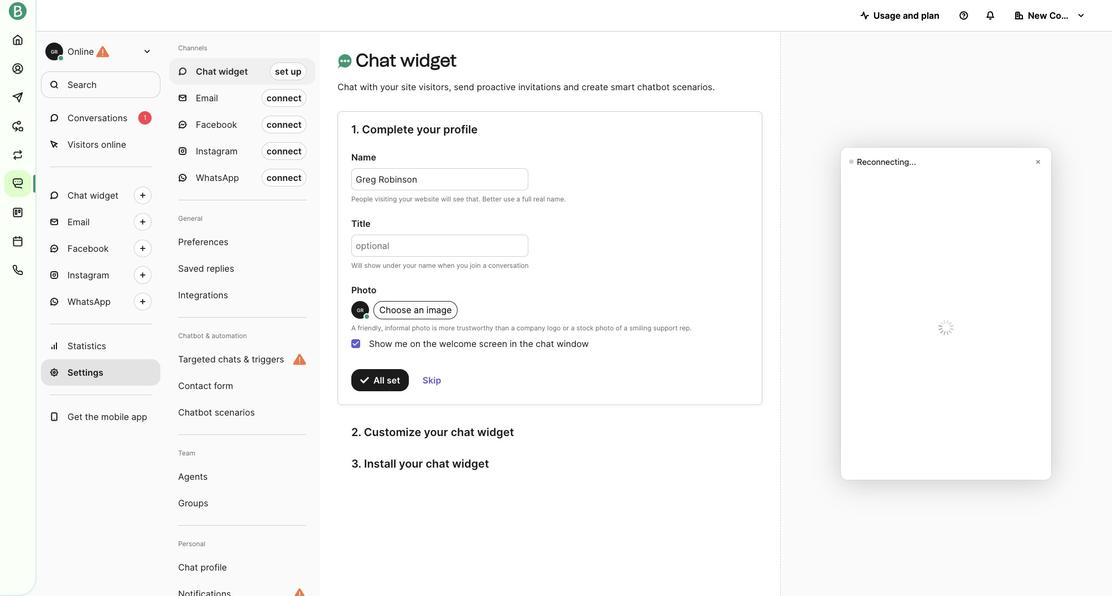 Task type: vqa. For each thing, say whether or not it's contained in the screenshot.
the trustworthy
yes



Task type: locate. For each thing, give the bounding box(es) containing it.
1 vertical spatial and
[[564, 81, 580, 92]]

your up the 3. install your chat widget
[[424, 426, 448, 439]]

email
[[196, 92, 218, 104], [68, 216, 90, 228]]

0 vertical spatial instagram
[[196, 146, 238, 157]]

profile
[[444, 123, 478, 136], [201, 562, 227, 573]]

1 horizontal spatial chat
[[451, 426, 475, 439]]

search link
[[41, 71, 161, 98]]

chat up the 3. install your chat widget
[[451, 426, 475, 439]]

photo
[[412, 324, 430, 332], [596, 324, 614, 332]]

1 chatbot from the top
[[178, 332, 204, 340]]

& right chats
[[244, 354, 249, 365]]

a right than
[[511, 324, 515, 332]]

profile down personal
[[201, 562, 227, 573]]

0 vertical spatial chatbot
[[178, 332, 204, 340]]

widget image
[[338, 54, 352, 68]]

invitations
[[519, 81, 561, 92]]

set right all
[[387, 375, 400, 386]]

connect for facebook
[[267, 119, 302, 130]]

and left plan
[[904, 10, 920, 21]]

saved replies link
[[169, 255, 316, 282]]

smiling
[[630, 324, 652, 332]]

chat down the logo
[[536, 338, 555, 349]]

1. complete your profile
[[352, 123, 478, 136]]

0 horizontal spatial email
[[68, 216, 90, 228]]

facebook
[[196, 119, 237, 130], [68, 243, 109, 254]]

1 horizontal spatial profile
[[444, 123, 478, 136]]

1 vertical spatial set
[[387, 375, 400, 386]]

profile down "send"
[[444, 123, 478, 136]]

instagram
[[196, 146, 238, 157], [68, 270, 109, 281]]

chat down 2. customize your chat widget on the left bottom of page
[[426, 458, 450, 471]]

chat
[[356, 50, 397, 71], [196, 66, 216, 77], [338, 81, 358, 92], [68, 190, 87, 201], [178, 562, 198, 573]]

photo left of
[[596, 324, 614, 332]]

visiting
[[375, 195, 397, 203]]

0 horizontal spatial profile
[[201, 562, 227, 573]]

0 horizontal spatial &
[[206, 332, 210, 340]]

1 horizontal spatial set
[[387, 375, 400, 386]]

with
[[360, 81, 378, 92]]

and inside button
[[904, 10, 920, 21]]

up
[[291, 66, 302, 77]]

join
[[470, 261, 481, 270]]

choose
[[380, 304, 412, 315]]

plan
[[922, 10, 940, 21]]

set left up
[[275, 66, 289, 77]]

get the mobile app
[[68, 411, 147, 422]]

channels
[[178, 44, 208, 52]]

chat widget up the email "link"
[[68, 190, 119, 201]]

settings
[[68, 367, 103, 378]]

the
[[423, 338, 437, 349], [520, 338, 534, 349], [85, 411, 99, 422]]

connect for whatsapp
[[267, 172, 302, 183]]

0 horizontal spatial photo
[[412, 324, 430, 332]]

0 vertical spatial and
[[904, 10, 920, 21]]

1 horizontal spatial photo
[[596, 324, 614, 332]]

the right in
[[520, 338, 534, 349]]

chat widget down channels
[[196, 66, 248, 77]]

your left the name
[[403, 261, 417, 270]]

team
[[178, 449, 195, 457]]

your right visiting
[[399, 195, 413, 203]]

the right on
[[423, 338, 437, 349]]

contact form link
[[169, 373, 316, 399]]

1 vertical spatial whatsapp
[[68, 296, 111, 307]]

2 chatbot from the top
[[178, 407, 212, 418]]

2 horizontal spatial chat widget
[[356, 50, 457, 71]]

1 horizontal spatial chat widget
[[196, 66, 248, 77]]

1 vertical spatial chat
[[451, 426, 475, 439]]

see
[[453, 195, 464, 203]]

1 vertical spatial instagram
[[68, 270, 109, 281]]

chat down personal
[[178, 562, 198, 573]]

whatsapp down instagram link
[[68, 296, 111, 307]]

&
[[206, 332, 210, 340], [244, 354, 249, 365]]

0 vertical spatial facebook
[[196, 119, 237, 130]]

0 vertical spatial profile
[[444, 123, 478, 136]]

photo left is
[[412, 324, 430, 332]]

window
[[557, 338, 589, 349]]

groups
[[178, 498, 208, 509]]

0 vertical spatial email
[[196, 92, 218, 104]]

2 connect from the top
[[267, 119, 302, 130]]

all set button
[[352, 369, 409, 391]]

the right get
[[85, 411, 99, 422]]

0 vertical spatial gr
[[51, 48, 58, 55]]

2 vertical spatial chat
[[426, 458, 450, 471]]

groups link
[[169, 490, 316, 517]]

whatsapp inside "link"
[[68, 296, 111, 307]]

1 vertical spatial gr
[[357, 307, 364, 313]]

online
[[68, 46, 94, 57]]

usage and plan button
[[852, 4, 949, 27]]

1 vertical spatial &
[[244, 354, 249, 365]]

visitors,
[[419, 81, 452, 92]]

0 horizontal spatial facebook
[[68, 243, 109, 254]]

gr up friendly,
[[357, 307, 364, 313]]

whatsapp up general
[[196, 172, 239, 183]]

install
[[364, 458, 397, 471]]

1 connect from the top
[[267, 92, 302, 104]]

new company
[[1029, 10, 1091, 21]]

email link
[[41, 209, 161, 235]]

a right of
[[624, 324, 628, 332]]

1 horizontal spatial the
[[423, 338, 437, 349]]

choose an image
[[380, 304, 452, 315]]

1 horizontal spatial gr
[[357, 307, 364, 313]]

email up the facebook link
[[68, 216, 90, 228]]

2 photo from the left
[[596, 324, 614, 332]]

name
[[352, 152, 376, 163]]

0 horizontal spatial instagram
[[68, 270, 109, 281]]

& left automation
[[206, 332, 210, 340]]

usage and plan
[[874, 10, 940, 21]]

scenarios
[[215, 407, 255, 418]]

1 horizontal spatial facebook
[[196, 119, 237, 130]]

1
[[144, 114, 147, 122]]

3 connect from the top
[[267, 146, 302, 157]]

that.
[[466, 195, 481, 203]]

chat profile
[[178, 562, 227, 573]]

1 horizontal spatial whatsapp
[[196, 172, 239, 183]]

when
[[438, 261, 455, 270]]

1 vertical spatial facebook
[[68, 243, 109, 254]]

0 vertical spatial chat
[[536, 338, 555, 349]]

people
[[352, 195, 373, 203]]

chatbot & automation
[[178, 332, 247, 340]]

0 vertical spatial &
[[206, 332, 210, 340]]

conversation
[[489, 261, 529, 270]]

and left create
[[564, 81, 580, 92]]

show
[[369, 338, 393, 349]]

your for customize
[[424, 426, 448, 439]]

screen
[[479, 338, 508, 349]]

1 vertical spatial chatbot
[[178, 407, 212, 418]]

1 horizontal spatial and
[[904, 10, 920, 21]]

form
[[214, 380, 233, 391]]

chatbot up targeted at the bottom left of page
[[178, 332, 204, 340]]

2 horizontal spatial chat
[[536, 338, 555, 349]]

0 horizontal spatial whatsapp
[[68, 296, 111, 307]]

chatbot down contact
[[178, 407, 212, 418]]

3.
[[352, 458, 362, 471]]

visitors
[[68, 139, 99, 150]]

chat widget up 'site'
[[356, 50, 457, 71]]

skip
[[423, 375, 442, 386]]

your right complete
[[417, 123, 441, 136]]

3. install your chat widget
[[352, 458, 489, 471]]

a right or
[[571, 324, 575, 332]]

0 horizontal spatial chat
[[426, 458, 450, 471]]

1 vertical spatial email
[[68, 216, 90, 228]]

welcome
[[440, 338, 477, 349]]

your left 'site'
[[380, 81, 399, 92]]

show me on the welcome screen in the chat window
[[369, 338, 589, 349]]

gr left online
[[51, 48, 58, 55]]

company
[[1050, 10, 1091, 21]]

statistics link
[[41, 333, 161, 359]]

0 horizontal spatial set
[[275, 66, 289, 77]]

and
[[904, 10, 920, 21], [564, 81, 580, 92]]

email down channels
[[196, 92, 218, 104]]

gr
[[51, 48, 58, 55], [357, 307, 364, 313]]

a
[[517, 195, 521, 203], [483, 261, 487, 270], [511, 324, 515, 332], [571, 324, 575, 332], [624, 324, 628, 332]]

scenarios.
[[673, 81, 715, 92]]

4 connect from the top
[[267, 172, 302, 183]]

Name text field
[[352, 168, 529, 190]]

online
[[101, 139, 126, 150]]

your right install
[[399, 458, 423, 471]]

is
[[432, 324, 437, 332]]

chat up with
[[356, 50, 397, 71]]

get
[[68, 411, 83, 422]]

chatbot scenarios link
[[169, 399, 316, 426]]



Task type: describe. For each thing, give the bounding box(es) containing it.
0 horizontal spatial chat widget
[[68, 190, 119, 201]]

saved
[[178, 263, 204, 274]]

choose an image button
[[374, 301, 458, 319]]

integrations
[[178, 290, 228, 301]]

chat widget link
[[41, 182, 161, 209]]

chat left with
[[338, 81, 358, 92]]

1.
[[352, 123, 359, 136]]

contact
[[178, 380, 212, 391]]

trustworthy
[[457, 324, 494, 332]]

2 horizontal spatial the
[[520, 338, 534, 349]]

0 vertical spatial whatsapp
[[196, 172, 239, 183]]

statistics
[[68, 341, 106, 352]]

1 horizontal spatial email
[[196, 92, 218, 104]]

0 horizontal spatial the
[[85, 411, 99, 422]]

email inside "link"
[[68, 216, 90, 228]]

people visiting your website will see that. better use a full real name.
[[352, 195, 566, 203]]

automation
[[212, 332, 247, 340]]

title
[[352, 218, 371, 229]]

2. customize your chat widget
[[352, 426, 514, 439]]

targeted chats & triggers
[[178, 354, 284, 365]]

use
[[504, 195, 515, 203]]

photo
[[352, 285, 377, 296]]

mobile
[[101, 411, 129, 422]]

2.
[[352, 426, 361, 439]]

targeted chats & triggers link
[[169, 346, 316, 373]]

set inside button
[[387, 375, 400, 386]]

1 horizontal spatial &
[[244, 354, 249, 365]]

chat down channels
[[196, 66, 216, 77]]

support
[[654, 324, 678, 332]]

your for complete
[[417, 123, 441, 136]]

friendly,
[[358, 324, 383, 332]]

1 horizontal spatial instagram
[[196, 146, 238, 157]]

chat for 2. customize your chat widget
[[451, 426, 475, 439]]

search
[[68, 79, 97, 90]]

of
[[616, 324, 623, 332]]

chat profile link
[[169, 554, 316, 581]]

instagram inside instagram link
[[68, 270, 109, 281]]

preferences
[[178, 236, 229, 248]]

send
[[454, 81, 475, 92]]

chat up the email "link"
[[68, 190, 87, 201]]

general
[[178, 214, 203, 223]]

personal
[[178, 540, 205, 548]]

show
[[365, 261, 381, 270]]

0 horizontal spatial gr
[[51, 48, 58, 55]]

visitors online
[[68, 139, 126, 150]]

website
[[415, 195, 439, 203]]

all
[[374, 375, 385, 386]]

chat with your site visitors, send proactive invitations and create smart chatbot scenarios.
[[338, 81, 715, 92]]

your for with
[[380, 81, 399, 92]]

1 vertical spatial profile
[[201, 562, 227, 573]]

a
[[352, 324, 356, 332]]

image
[[427, 304, 452, 315]]

an
[[414, 304, 424, 315]]

will
[[441, 195, 451, 203]]

get the mobile app link
[[41, 404, 161, 430]]

chat for 3. install your chat widget
[[426, 458, 450, 471]]

your for install
[[399, 458, 423, 471]]

conversations
[[68, 112, 128, 123]]

all set
[[374, 375, 400, 386]]

under
[[383, 261, 401, 270]]

integrations link
[[169, 282, 316, 308]]

agents
[[178, 471, 208, 482]]

site
[[401, 81, 417, 92]]

chatbot for chatbot & automation
[[178, 332, 204, 340]]

app
[[132, 411, 147, 422]]

settings link
[[41, 359, 161, 386]]

full
[[523, 195, 532, 203]]

targeted
[[178, 354, 216, 365]]

customize
[[364, 426, 422, 439]]

than
[[496, 324, 510, 332]]

whatsapp link
[[41, 288, 161, 315]]

chatbot for chatbot scenarios
[[178, 407, 212, 418]]

on
[[410, 338, 421, 349]]

preferences link
[[169, 229, 316, 255]]

informal
[[385, 324, 410, 332]]

1 photo from the left
[[412, 324, 430, 332]]

connect for email
[[267, 92, 302, 104]]

0 vertical spatial set
[[275, 66, 289, 77]]

0 horizontal spatial and
[[564, 81, 580, 92]]

rep.
[[680, 324, 692, 332]]

instagram link
[[41, 262, 161, 288]]

triggers
[[252, 354, 284, 365]]

or
[[563, 324, 569, 332]]

connect for instagram
[[267, 146, 302, 157]]

saved replies
[[178, 263, 234, 274]]

create
[[582, 81, 609, 92]]

proactive
[[477, 81, 516, 92]]

chatbot
[[638, 81, 670, 92]]

chats
[[218, 354, 241, 365]]

a right join
[[483, 261, 487, 270]]

facebook link
[[41, 235, 161, 262]]

will show under your name when you join a conversation
[[352, 261, 529, 270]]

your for visiting
[[399, 195, 413, 203]]

replies
[[207, 263, 234, 274]]

name.
[[547, 195, 566, 203]]

skip button
[[414, 369, 450, 391]]

more
[[439, 324, 455, 332]]

stock
[[577, 324, 594, 332]]

facebook inside the facebook link
[[68, 243, 109, 254]]

chatbot scenarios
[[178, 407, 255, 418]]

a left full
[[517, 195, 521, 203]]

company
[[517, 324, 546, 332]]

will
[[352, 261, 363, 270]]

usage
[[874, 10, 901, 21]]

you
[[457, 261, 468, 270]]

in
[[510, 338, 517, 349]]

complete
[[362, 123, 414, 136]]

better
[[483, 195, 502, 203]]

real
[[534, 195, 545, 203]]

Title text field
[[352, 235, 529, 257]]



